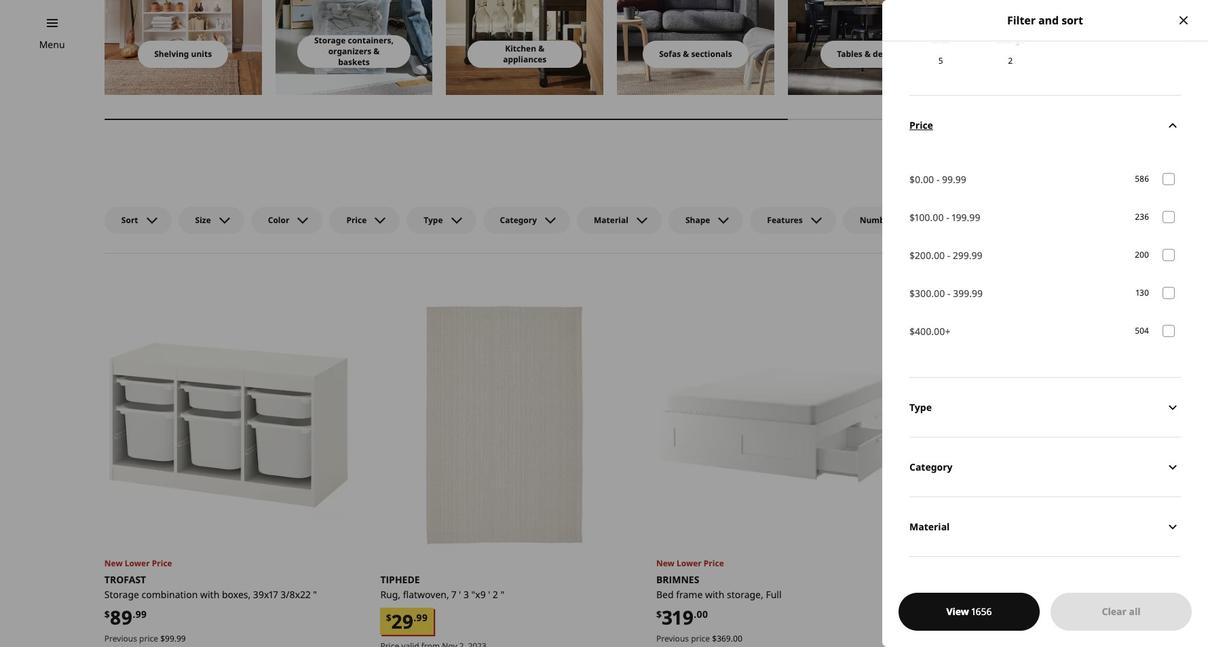 Task type: describe. For each thing, give the bounding box(es) containing it.
features
[[767, 214, 803, 226]]

kitchen
[[505, 43, 536, 54]]

sofas
[[659, 48, 681, 60]]

1656 items
[[1132, 168, 1173, 180]]

00 inside bookcase, 23 5/8x74 3/4 " 129 . 00
[[972, 608, 984, 621]]

tables & desks button
[[821, 41, 912, 68]]

four transparent storage boxes stacked on each other with various household items packed in them image
[[275, 0, 433, 95]]

tiphede rug, flatwoven, 7 ' 3 "x9 ' 2 "
[[380, 574, 505, 601]]

drawers
[[906, 214, 939, 226]]

130 products element
[[1136, 287, 1149, 300]]

2 price from the left
[[691, 633, 710, 645]]

shape button
[[669, 207, 744, 234]]

504
[[1135, 325, 1149, 337]]

document containing price
[[883, 0, 1208, 617]]

kitchen & appliances list item
[[446, 0, 604, 95]]

99 inside $ 29 . 99
[[416, 612, 428, 625]]

2 previous from the left
[[656, 633, 689, 645]]

$0.00 -
[[910, 173, 940, 186]]

boxes,
[[222, 589, 251, 601]]

category button
[[483, 207, 570, 234]]

price inside popup button
[[346, 214, 367, 226]]

$ down new lower price brimnes bed frame with storage, full $ 319 . 00
[[712, 633, 717, 645]]

sort
[[1062, 13, 1083, 28]]

5 products element
[[913, 55, 969, 68]]

lower for 319
[[677, 558, 702, 570]]

sort and filter dialog
[[883, 0, 1208, 648]]

previous for 129
[[932, 634, 965, 645]]

$300.00 -
[[910, 287, 951, 300]]

tables & desks
[[837, 48, 896, 60]]

type for type popup button
[[424, 214, 443, 226]]

2 ' from the left
[[488, 589, 490, 601]]

menu button
[[39, 37, 65, 52]]

236
[[1135, 211, 1149, 223]]

lower for 89
[[125, 558, 150, 570]]

1 ' from the left
[[459, 589, 461, 601]]

tiphede
[[380, 574, 420, 587]]

$200.00 - 299.99
[[910, 249, 983, 262]]

color button
[[251, 207, 323, 234]]

$ down "combination"
[[160, 633, 165, 645]]

sort
[[121, 214, 138, 226]]

kitchen & appliances
[[503, 43, 547, 65]]

tables & desks list item
[[788, 0, 945, 95]]

shelving
[[154, 48, 189, 60]]

. down bookcase, 23 5/8x74 3/4 " 129 . 00
[[1006, 634, 1008, 645]]

storage containers, organizers & baskets
[[314, 35, 394, 68]]

price for 129
[[967, 634, 986, 645]]

$ inside new lower price brimnes bed frame with storage, full $ 319 . 00
[[656, 608, 662, 621]]

3
[[464, 589, 469, 601]]

& for sofas & sectionals
[[683, 48, 689, 60]]

features button
[[750, 207, 836, 234]]

with for 00
[[705, 589, 725, 601]]

99 inside new lower price trofast storage combination with boxes, 39x17 3/8x22 " $ 89 . 99
[[135, 608, 147, 621]]

new lower price trofast storage combination with boxes, 39x17 3/8x22 " $ 89 . 99
[[104, 558, 317, 631]]

" inside bookcase, 23 5/8x74 3/4 " 129 . 00
[[1042, 589, 1046, 601]]

130
[[1136, 287, 1149, 299]]

3/8x22
[[281, 589, 311, 601]]

material button
[[910, 497, 1181, 557]]

$300.00 - 399.99
[[910, 287, 983, 300]]

storage inside storage containers, organizers & baskets
[[314, 35, 346, 46]]

sectionals
[[691, 48, 732, 60]]

storage inside new lower price trofast storage combination with boxes, 39x17 3/8x22 " $ 89 . 99
[[104, 589, 139, 601]]

rug,
[[380, 589, 401, 601]]

units
[[191, 48, 212, 60]]

and
[[1039, 13, 1059, 28]]

sofas & sectionals button
[[643, 41, 749, 68]]

. inside $ 29 . 99
[[414, 612, 416, 625]]

type for type dropdown button
[[910, 401, 932, 414]]

filter
[[1007, 13, 1036, 28]]

number of drawers button
[[843, 207, 972, 234]]

$100.00 -
[[910, 211, 950, 224]]

material for material popup button
[[594, 214, 629, 226]]

frame
[[676, 589, 703, 601]]

2 inside document
[[1008, 55, 1013, 67]]

category button
[[910, 437, 1181, 497]]

two white billy bookcases with different sizes of vases and books in it image
[[104, 0, 262, 95]]

flatwoven,
[[403, 589, 449, 601]]

tables
[[837, 48, 863, 60]]

organizers
[[328, 45, 371, 57]]

$ inside $ 29 . 99
[[386, 612, 392, 625]]

& for kitchen & appliances
[[538, 43, 545, 54]]

trofast
[[104, 574, 146, 587]]

size
[[195, 214, 211, 226]]

bookcase, 23 5/8x74 3/4 " 129 . 00
[[932, 589, 1046, 631]]

price button
[[330, 207, 400, 234]]

clear
[[1102, 606, 1127, 618]]

$100.00 - 199.99
[[910, 211, 981, 224]]

586 products element
[[1135, 173, 1149, 186]]

5/8x74
[[993, 589, 1023, 601]]

shelving units button
[[138, 41, 228, 68]]

129
[[938, 605, 970, 631]]



Task type: locate. For each thing, give the bounding box(es) containing it.
$400.00+
[[910, 325, 951, 338]]

' right "x9
[[488, 589, 490, 601]]

5
[[939, 55, 943, 67]]

previous down 319
[[656, 633, 689, 645]]

0 horizontal spatial 2
[[493, 589, 498, 601]]

$0.00 - 99.99
[[910, 173, 967, 186]]

1 price from the left
[[139, 633, 158, 645]]

new up brimnes
[[656, 558, 675, 570]]

200 products element
[[1135, 249, 1149, 262]]

1 horizontal spatial storage
[[314, 35, 346, 46]]

0 horizontal spatial lower
[[125, 558, 150, 570]]

type
[[424, 214, 443, 226], [910, 401, 932, 414]]

2 horizontal spatial "
[[1042, 589, 1046, 601]]

2 products element
[[983, 55, 1039, 68]]

1 horizontal spatial price
[[691, 633, 710, 645]]

view
[[947, 606, 969, 618]]

new inside new lower price brimnes bed frame with storage, full $ 319 . 00
[[656, 558, 675, 570]]

200
[[1135, 249, 1149, 261]]

89
[[110, 605, 133, 631]]

1 horizontal spatial category
[[910, 461, 953, 474]]

& inside storage containers, organizers & baskets
[[374, 45, 380, 57]]

containers,
[[348, 35, 394, 46]]

orange
[[996, 34, 1025, 46]]

material inside dropdown button
[[910, 521, 950, 533]]

0 horizontal spatial price
[[139, 633, 158, 645]]

category for category dropdown button
[[910, 461, 953, 474]]

beds list item
[[959, 0, 1116, 95]]

type inside dropdown button
[[910, 401, 932, 414]]

0 horizontal spatial category
[[500, 214, 537, 226]]

size button
[[178, 207, 244, 234]]

shape
[[686, 214, 710, 226]]

1 vertical spatial type
[[910, 401, 932, 414]]

previous price $ 369 . 00
[[656, 633, 743, 645]]

clear all button
[[1051, 593, 1192, 631]]

. down the storage,
[[731, 633, 733, 645]]

1 " from the left
[[313, 589, 317, 601]]

00 right 149
[[1008, 634, 1018, 645]]

storage containers, organizers & baskets list item
[[275, 0, 433, 95]]

rotate 180 image
[[1165, 117, 1181, 134]]

a gray sofa against a light gray wall and a birch coffee table in front of it image
[[617, 0, 774, 95]]

0 vertical spatial material
[[594, 214, 629, 226]]

0 horizontal spatial '
[[459, 589, 461, 601]]

.
[[133, 608, 135, 621], [694, 608, 697, 621], [970, 608, 972, 621], [414, 612, 416, 625], [174, 633, 177, 645], [731, 633, 733, 645], [1006, 634, 1008, 645]]

sofas & sectionals
[[659, 48, 732, 60]]

149
[[993, 634, 1006, 645]]

appliances
[[503, 54, 547, 65]]

lower up brimnes
[[677, 558, 702, 570]]

. right view
[[970, 608, 972, 621]]

1 vertical spatial 1656
[[972, 606, 992, 618]]

1 vertical spatial category
[[910, 461, 953, 474]]

" inside tiphede rug, flatwoven, 7 ' 3 "x9 ' 2 "
[[501, 589, 505, 601]]

. down flatwoven, in the left of the page
[[414, 612, 416, 625]]

2 new from the left
[[656, 558, 675, 570]]

1 horizontal spatial with
[[705, 589, 725, 601]]

brimnes
[[656, 574, 699, 587]]

with for 89
[[200, 589, 219, 601]]

price inside dropdown button
[[910, 119, 933, 132]]

with
[[200, 589, 219, 601], [705, 589, 725, 601]]

price
[[139, 633, 158, 645], [691, 633, 710, 645], [967, 634, 986, 645]]

scrollbar
[[104, 111, 1181, 128]]

. up the 'previous price $ 99 . 99'
[[133, 608, 135, 621]]

1 new from the left
[[104, 558, 123, 570]]

1 lower from the left
[[125, 558, 150, 570]]

$ down rug,
[[386, 612, 392, 625]]

7
[[452, 589, 457, 601]]

desks
[[873, 48, 896, 60]]

. down frame on the right bottom of the page
[[694, 608, 697, 621]]

lilac
[[933, 34, 950, 46]]

category inside dropdown button
[[910, 461, 953, 474]]

0 horizontal spatial material
[[594, 214, 629, 226]]

0 vertical spatial 2
[[1008, 55, 1013, 67]]

with inside new lower price trofast storage combination with boxes, 39x17 3/8x22 " $ 89 . 99
[[200, 589, 219, 601]]

1 horizontal spatial previous
[[656, 633, 689, 645]]

storage containers, organizers & baskets button
[[297, 35, 411, 68]]

category for category popup button on the top left of the page
[[500, 214, 537, 226]]

price
[[910, 119, 933, 132], [346, 214, 367, 226], [152, 558, 172, 570], [704, 558, 724, 570]]

lower up 'trofast'
[[125, 558, 150, 570]]

2 " from the left
[[501, 589, 505, 601]]

$ inside new lower price trofast storage combination with boxes, 39x17 3/8x22 " $ 89 . 99
[[104, 608, 110, 621]]

number
[[860, 214, 894, 226]]

new for 89
[[104, 558, 123, 570]]

00
[[697, 608, 708, 621], [972, 608, 984, 621], [733, 633, 743, 645], [1008, 634, 1018, 645]]

category inside popup button
[[500, 214, 537, 226]]

items
[[1152, 168, 1173, 180]]

clear all
[[1102, 606, 1141, 618]]

sort button
[[104, 207, 171, 234]]

$ down bed
[[656, 608, 662, 621]]

2 down orange
[[1008, 55, 1013, 67]]

beds button
[[1012, 41, 1064, 68]]

00 inside new lower price brimnes bed frame with storage, full $ 319 . 00
[[697, 608, 708, 621]]

filter and sort
[[1007, 13, 1083, 28]]

23
[[980, 589, 991, 601]]

0 horizontal spatial new
[[104, 558, 123, 570]]

two black carts next to each other with kitchen items and spices organized on them image
[[446, 0, 604, 95]]

sofas & sectionals list item
[[617, 0, 774, 95]]

3 previous from the left
[[932, 634, 965, 645]]

1 horizontal spatial '
[[488, 589, 490, 601]]

shelving units
[[154, 48, 212, 60]]

previous down 89
[[104, 633, 137, 645]]

39x17
[[253, 589, 278, 601]]

& inside the kitchen & appliances
[[538, 43, 545, 54]]

material inside popup button
[[594, 214, 629, 226]]

1 with from the left
[[200, 589, 219, 601]]

2 with from the left
[[705, 589, 725, 601]]

. inside bookcase, 23 5/8x74 3/4 " 129 . 00
[[970, 608, 972, 621]]

material button
[[577, 207, 662, 234]]

bookcase,
[[932, 589, 977, 601]]

previous down 129
[[932, 634, 965, 645]]

price left 369
[[691, 633, 710, 645]]

369
[[717, 633, 731, 645]]

a decorated dining table with six black chairs surrounding it and two bookcases in the background image
[[788, 0, 945, 95]]

$200.00 -
[[910, 249, 951, 262]]

1656 inside sort and filter dialog
[[972, 606, 992, 618]]

0 horizontal spatial type
[[424, 214, 443, 226]]

2 inside tiphede rug, flatwoven, 7 ' 3 "x9 ' 2 "
[[493, 589, 498, 601]]

previous price $ 99 . 99
[[104, 633, 186, 645]]

price for combination
[[139, 633, 158, 645]]

category
[[500, 214, 537, 226], [910, 461, 953, 474]]

$ down 'trofast'
[[104, 608, 110, 621]]

kitchen & appliances button
[[468, 41, 582, 68]]

a person relaxing on a bed with storage and writing in a book image
[[959, 0, 1116, 95]]

1 vertical spatial storage
[[104, 589, 139, 601]]

new lower price brimnes bed frame with storage, full $ 319 . 00
[[656, 558, 782, 631]]

$ down bookcase, 23 5/8x74 3/4 " 129 . 00
[[988, 634, 993, 645]]

2 horizontal spatial previous
[[932, 634, 965, 645]]

99
[[135, 608, 147, 621], [416, 612, 428, 625], [165, 633, 174, 645], [177, 633, 186, 645]]

. inside new lower price trofast storage combination with boxes, 39x17 3/8x22 " $ 89 . 99
[[133, 608, 135, 621]]

0 horizontal spatial with
[[200, 589, 219, 601]]

00 down frame on the right bottom of the page
[[697, 608, 708, 621]]

color
[[268, 214, 289, 226]]

number of drawers
[[860, 214, 939, 226]]

$
[[104, 608, 110, 621], [656, 608, 662, 621], [386, 612, 392, 625], [160, 633, 165, 645], [712, 633, 717, 645], [988, 634, 993, 645]]

0 vertical spatial storage
[[314, 35, 346, 46]]

" right 3/8x22
[[313, 589, 317, 601]]

. down "combination"
[[174, 633, 177, 645]]

2 horizontal spatial price
[[967, 634, 986, 645]]

0 vertical spatial category
[[500, 214, 537, 226]]

of
[[896, 214, 904, 226]]

2 right "x9
[[493, 589, 498, 601]]

1 horizontal spatial material
[[910, 521, 950, 533]]

storage
[[314, 35, 346, 46], [104, 589, 139, 601]]

" inside new lower price trofast storage combination with boxes, 39x17 3/8x22 " $ 89 . 99
[[313, 589, 317, 601]]

. inside new lower price brimnes bed frame with storage, full $ 319 . 00
[[694, 608, 697, 621]]

price inside new lower price brimnes bed frame with storage, full $ 319 . 00
[[704, 558, 724, 570]]

236 products element
[[1135, 211, 1149, 224]]

with left boxes,
[[200, 589, 219, 601]]

price left 149
[[967, 634, 986, 645]]

00 right 369
[[733, 633, 743, 645]]

material
[[594, 214, 629, 226], [910, 521, 950, 533]]

0 vertical spatial 1656
[[1132, 168, 1150, 180]]

lower inside new lower price brimnes bed frame with storage, full $ 319 . 00
[[677, 558, 702, 570]]

&
[[538, 43, 545, 54], [374, 45, 380, 57], [683, 48, 689, 60], [865, 48, 871, 60]]

3 " from the left
[[1042, 589, 1046, 601]]

1 horizontal spatial 1656
[[1132, 168, 1150, 180]]

0 vertical spatial type
[[424, 214, 443, 226]]

new inside new lower price trofast storage combination with boxes, 39x17 3/8x22 " $ 89 . 99
[[104, 558, 123, 570]]

29
[[392, 609, 414, 634]]

1656 left items
[[1132, 168, 1150, 180]]

price inside new lower price trofast storage combination with boxes, 39x17 3/8x22 " $ 89 . 99
[[152, 558, 172, 570]]

all
[[1129, 606, 1141, 618]]

beds
[[1028, 48, 1047, 60]]

' right 7
[[459, 589, 461, 601]]

storage,
[[727, 589, 764, 601]]

document
[[883, 0, 1208, 617]]

"x9
[[471, 589, 486, 601]]

1 horizontal spatial "
[[501, 589, 505, 601]]

0 horizontal spatial 1656
[[972, 606, 992, 618]]

'
[[459, 589, 461, 601], [488, 589, 490, 601]]

type inside popup button
[[424, 214, 443, 226]]

0 horizontal spatial previous
[[104, 633, 137, 645]]

previous price $ 149 . 00
[[932, 634, 1018, 645]]

new for 319
[[656, 558, 675, 570]]

2
[[1008, 55, 1013, 67], [493, 589, 498, 601]]

view 1656
[[947, 606, 992, 618]]

1 previous from the left
[[104, 633, 137, 645]]

price down "combination"
[[139, 633, 158, 645]]

319
[[662, 605, 694, 631]]

material for material dropdown button
[[910, 521, 950, 533]]

& for tables & desks
[[865, 48, 871, 60]]

"
[[313, 589, 317, 601], [501, 589, 505, 601], [1042, 589, 1046, 601]]

00 right view
[[972, 608, 984, 621]]

previous for combination
[[104, 633, 137, 645]]

shelving units list item
[[104, 0, 262, 95]]

0 horizontal spatial "
[[313, 589, 317, 601]]

list item
[[1130, 0, 1208, 95]]

a poang gray chair next to a side table with a coffee and glasses on it image
[[1130, 0, 1208, 95]]

504 products element
[[1135, 325, 1149, 338]]

baskets
[[338, 56, 370, 68]]

1 vertical spatial material
[[910, 521, 950, 533]]

3 price from the left
[[967, 634, 986, 645]]

menu
[[39, 38, 65, 51]]

1 horizontal spatial lower
[[677, 558, 702, 570]]

full
[[766, 589, 782, 601]]

$ 29 . 99
[[386, 609, 428, 634]]

with inside new lower price brimnes bed frame with storage, full $ 319 . 00
[[705, 589, 725, 601]]

new up 'trofast'
[[104, 558, 123, 570]]

586
[[1135, 173, 1149, 185]]

2 lower from the left
[[677, 558, 702, 570]]

lower inside new lower price trofast storage combination with boxes, 39x17 3/8x22 " $ 89 . 99
[[125, 558, 150, 570]]

1 horizontal spatial 2
[[1008, 55, 1013, 67]]

& inside button
[[683, 48, 689, 60]]

1 horizontal spatial type
[[910, 401, 932, 414]]

1 vertical spatial 2
[[493, 589, 498, 601]]

1 horizontal spatial new
[[656, 558, 675, 570]]

bed
[[656, 589, 674, 601]]

previous
[[104, 633, 137, 645], [656, 633, 689, 645], [932, 634, 965, 645]]

with right frame on the right bottom of the page
[[705, 589, 725, 601]]

" right "x9
[[501, 589, 505, 601]]

0 horizontal spatial storage
[[104, 589, 139, 601]]

1656 down 23
[[972, 606, 992, 618]]

type button
[[910, 378, 1181, 437]]

type button
[[407, 207, 476, 234]]

" right 3/4
[[1042, 589, 1046, 601]]



Task type: vqa. For each thing, say whether or not it's contained in the screenshot.
$200.00 - 299.99
yes



